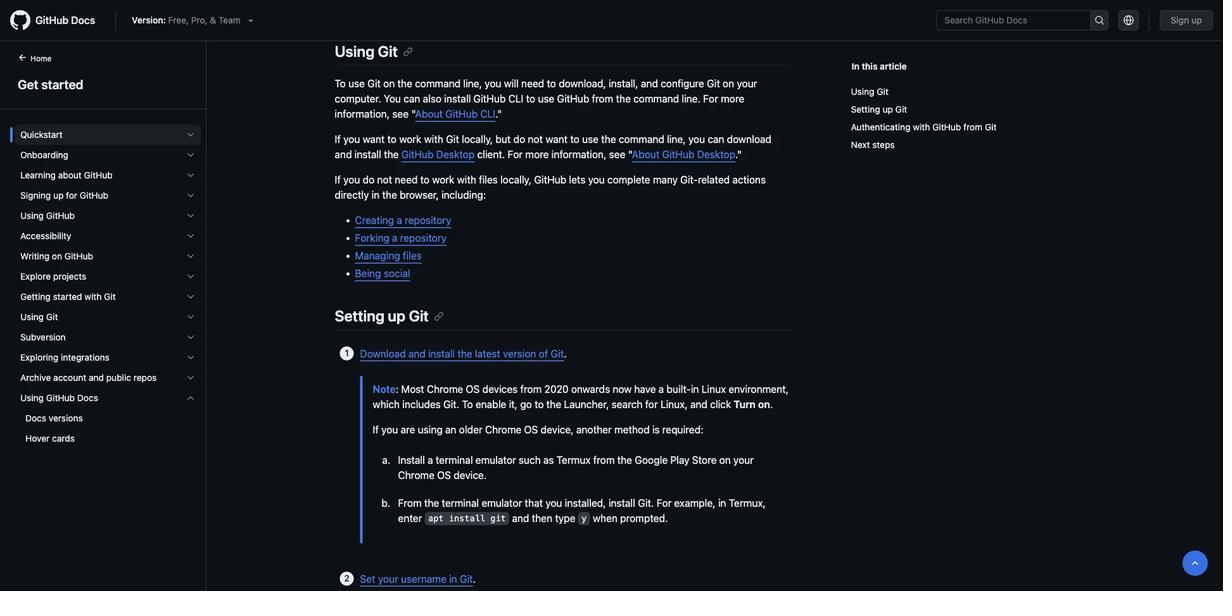 Task type: describe. For each thing, give the bounding box(es) containing it.
signing up for github
[[20, 190, 108, 201]]

up right sign at the right top of the page
[[1192, 15, 1203, 25]]

you inside from the terminal emulator that you installed, install git. for example, in termux, enter
[[546, 497, 562, 509]]

your inside to use git on the command line, you will need to download, install, and configure git on your computer. you can also install github cli to use github from the command line. for more information, see "
[[737, 78, 757, 90]]

to down you at top left
[[388, 134, 397, 146]]

started for get
[[41, 77, 83, 92]]

and inside if you want to work with git locally, but do not want to use the command line, you can download and install the
[[335, 149, 352, 161]]

git right of
[[551, 348, 564, 360]]

store
[[692, 454, 717, 466]]

account
[[53, 373, 86, 383]]

up inside dropdown button
[[53, 190, 64, 201]]

0 vertical spatial setting up git link
[[851, 101, 1090, 118]]

2 horizontal spatial .
[[770, 398, 773, 411]]

go
[[520, 398, 532, 411]]

download and install the latest version of git .
[[360, 348, 567, 360]]

the up github desktop client.  for more information, see " about github desktop ." at the top
[[601, 134, 616, 146]]

about
[[58, 170, 82, 181]]

versions
[[49, 413, 83, 424]]

turn on .
[[734, 398, 773, 411]]

set your username in git link
[[360, 573, 473, 585]]

with inside if you want to work with git locally, but do not want to use the command line, you can download and install the
[[424, 134, 443, 146]]

an
[[445, 424, 457, 436]]

git up next steps link on the right of the page
[[985, 122, 997, 132]]

sc 9kayk9 0 image for getting started with git
[[186, 292, 196, 302]]

from the terminal emulator that you installed, install git. for example, in termux, enter
[[398, 497, 766, 525]]

y
[[582, 514, 587, 524]]

do inside if you want to work with git locally, but do not want to use the command line, you can download and install the
[[514, 134, 525, 146]]

github up git-
[[662, 149, 695, 161]]

article
[[880, 61, 907, 71]]

type
[[555, 513, 576, 525]]

0 vertical spatial using git
[[335, 42, 398, 60]]

1 horizontal spatial setting
[[851, 104, 881, 115]]

from inside : most chrome os devices from 2020 onwards now have a built-in linux environment, which includes git. to enable it, go to the launcher, search for linux, and click
[[521, 383, 542, 395]]

explore projects button
[[15, 267, 201, 287]]

line.
[[682, 93, 701, 105]]

sc 9kayk9 0 image for onboarding
[[186, 150, 196, 160]]

github desktop client.  for more information, see " about github desktop ."
[[402, 149, 742, 161]]

started for getting
[[53, 292, 82, 302]]

not inside if you want to work with git locally, but do not want to use the command line, you can download and install the
[[528, 134, 543, 146]]

on down environment,
[[758, 398, 770, 411]]

installed,
[[565, 497, 606, 509]]

accessibility
[[20, 231, 71, 241]]

onboarding button
[[15, 145, 201, 165]]

a up managing files "link"
[[392, 232, 398, 244]]

sc 9kayk9 0 image for learning about github
[[186, 170, 196, 181]]

as
[[544, 454, 554, 466]]

from inside to use git on the command line, you will need to download, install, and configure git on your computer. you can also install github cli to use github from the command line. for more information, see "
[[592, 93, 614, 105]]

have
[[635, 383, 656, 395]]

this
[[862, 61, 878, 71]]

public
[[106, 373, 131, 383]]

to inside to use git on the command line, you will need to download, install, and configure git on your computer. you can also install github cli to use github from the command line. for more information, see "
[[335, 78, 346, 90]]

apt
[[428, 514, 444, 524]]

from inside install a terminal emulator such as termux from the google play store on your chrome os device.
[[593, 454, 615, 466]]

need inside if you do not need to work with files locally, github lets you complete many git-related actions directly in the browser, including:
[[395, 174, 418, 186]]

also
[[423, 93, 442, 105]]

in this article element
[[852, 60, 1095, 73]]

in inside if you do not need to work with files locally, github lets you complete many git-related actions directly in the browser, including:
[[372, 189, 380, 201]]

line, inside if you want to work with git locally, but do not want to use the command line, you can download and install the
[[667, 134, 686, 146]]

configure
[[661, 78, 704, 90]]

github down download,
[[557, 93, 589, 105]]

if you are using an older chrome os device, another method is required:
[[373, 424, 704, 436]]

a inside : most chrome os devices from 2020 onwards now have a built-in linux environment, which includes git. to enable it, go to the launcher, search for linux, and click
[[659, 383, 664, 395]]

locally, inside if you want to work with git locally, but do not want to use the command line, you can download and install the
[[462, 134, 493, 146]]

git up the computer.
[[368, 78, 381, 90]]

quickstart element
[[10, 125, 206, 145]]

github down will
[[474, 93, 506, 105]]

you up directly
[[344, 174, 360, 186]]

forking a repository link
[[355, 232, 447, 244]]

github up browser,
[[402, 149, 434, 161]]

sc 9kayk9 0 image for up
[[186, 191, 196, 201]]

and inside dropdown button
[[89, 373, 104, 383]]

triangle down image
[[246, 15, 256, 25]]

up up authenticating
[[883, 104, 893, 115]]

sign up link
[[1160, 10, 1213, 30]]

you down the computer.
[[344, 134, 360, 146]]

files inside creating a repository forking a repository managing files being social
[[403, 250, 422, 262]]

browser,
[[400, 189, 439, 201]]

to inside : most chrome os devices from 2020 onwards now have a built-in linux environment, which includes git. to enable it, go to the launcher, search for linux, and click
[[462, 398, 473, 411]]

and inside to use git on the command line, you will need to download, install, and configure git on your computer. you can also install github cli to use github from the command line. for more information, see "
[[641, 78, 658, 90]]

home link
[[13, 53, 72, 65]]

of
[[539, 348, 548, 360]]

related
[[698, 174, 730, 186]]

1 horizontal spatial see
[[609, 149, 626, 161]]

steps
[[873, 140, 895, 150]]

writing on github button
[[15, 246, 201, 267]]

git-
[[681, 174, 698, 186]]

free,
[[168, 15, 189, 25]]

terminal for a
[[436, 454, 473, 466]]

authenticating with github from git link
[[851, 118, 1090, 136]]

hover
[[25, 434, 50, 444]]

for inside dropdown button
[[66, 190, 77, 201]]

need inside to use git on the command line, you will need to download, install, and configure git on your computer. you can also install github cli to use github from the command line. for more information, see "
[[521, 78, 544, 90]]

install inside from the terminal emulator that you installed, install git. for example, in termux, enter
[[609, 497, 635, 509]]

2 horizontal spatial os
[[524, 424, 538, 436]]

locally, inside if you do not need to work with files locally, github lets you complete many git-related actions directly in the browser, including:
[[501, 174, 532, 186]]

the up you at top left
[[398, 78, 412, 90]]

the left the latest
[[458, 348, 473, 360]]

more inside to use git on the command line, you will need to download, install, and configure git on your computer. you can also install github cli to use github from the command line. for more information, see "
[[721, 93, 745, 105]]

get started
[[18, 77, 83, 92]]

git right username
[[460, 573, 473, 585]]

github up projects
[[65, 251, 93, 262]]

sc 9kayk9 0 image inside quickstart dropdown button
[[186, 130, 196, 140]]

git. inside from the terminal emulator that you installed, install git. for example, in termux, enter
[[638, 497, 654, 509]]

authenticating
[[851, 122, 911, 132]]

get
[[18, 77, 38, 92]]

1 horizontal spatial setting up git
[[851, 104, 907, 115]]

authenticating with github from git
[[851, 122, 997, 132]]

using for using git "dropdown button"
[[20, 312, 44, 323]]

0 vertical spatial repository
[[405, 215, 451, 227]]

select language: current language is english image
[[1124, 15, 1134, 25]]

sc 9kayk9 0 image for using github docs
[[186, 393, 196, 404]]

1 horizontal spatial using git link
[[851, 83, 1090, 101]]

using git button
[[15, 307, 201, 328]]

to inside : most chrome os devices from 2020 onwards now have a built-in linux environment, which includes git. to enable it, go to the launcher, search for linux, and click
[[535, 398, 544, 411]]

and right download
[[409, 348, 426, 360]]

github docs
[[35, 14, 95, 26]]

using github
[[20, 211, 75, 221]]

next
[[851, 140, 870, 150]]

lets
[[569, 174, 586, 186]]

can inside if you want to work with git locally, but do not want to use the command line, you can download and install the
[[708, 134, 725, 146]]

git inside if you want to work with git locally, but do not want to use the command line, you can download and install the
[[446, 134, 459, 146]]

git up authenticating
[[896, 104, 907, 115]]

launcher,
[[564, 398, 609, 411]]

: most chrome os devices from 2020 onwards now have a built-in linux environment, which includes git. to enable it, go to the launcher, search for linux, and click
[[373, 383, 789, 411]]

command inside if you want to work with git locally, but do not want to use the command line, you can download and install the
[[619, 134, 665, 146]]

install,
[[609, 78, 638, 90]]

explore projects
[[20, 272, 86, 282]]

1 vertical spatial information,
[[552, 149, 607, 161]]

1 vertical spatial setting up git
[[335, 307, 429, 325]]

it,
[[509, 398, 518, 411]]

signing up for github button
[[15, 186, 201, 206]]

learning about github
[[20, 170, 113, 181]]

learning about github button
[[15, 165, 201, 186]]

download,
[[559, 78, 606, 90]]

1 vertical spatial repository
[[400, 232, 447, 244]]

if for if you do not need to work with files locally, github lets you complete many git-related actions directly in the browser, including:
[[335, 174, 341, 186]]

see inside to use git on the command line, you will need to download, install, and configure git on your computer. you can also install github cli to use github from the command line. for more information, see "
[[392, 108, 409, 120]]

you left are
[[382, 424, 398, 436]]

in inside : most chrome os devices from 2020 onwards now have a built-in linux environment, which includes git. to enable it, go to the launcher, search for linux, and click
[[691, 383, 699, 395]]

if you do not need to work with files locally, github lets you complete many git-related actions directly in the browser, including:
[[335, 174, 766, 201]]

writing on github
[[20, 251, 93, 262]]

1 vertical spatial cli
[[480, 108, 496, 120]]

files inside if you do not need to work with files locally, github lets you complete many git-related actions directly in the browser, including:
[[479, 174, 498, 186]]

hover cards
[[25, 434, 75, 444]]

docs versions
[[25, 413, 83, 424]]

Search GitHub Docs search field
[[937, 11, 1091, 30]]

do inside if you do not need to work with files locally, github lets you complete many git-related actions directly in the browser, including:
[[363, 174, 375, 186]]

git inside "dropdown button"
[[46, 312, 58, 323]]

download and install the latest version of git link
[[360, 348, 564, 360]]

when
[[593, 513, 618, 525]]

0 vertical spatial about
[[415, 108, 443, 120]]

enter
[[398, 513, 422, 525]]

using github docs element containing docs versions
[[10, 409, 206, 449]]

using github docs element containing using github docs
[[10, 388, 206, 449]]

the inside if you do not need to work with files locally, github lets you complete many git-related actions directly in the browser, including:
[[382, 189, 397, 201]]

getting started with git button
[[15, 287, 201, 307]]

github down signing up for github
[[46, 211, 75, 221]]

linux,
[[661, 398, 688, 411]]

emulator for that
[[482, 497, 522, 509]]

git. inside : most chrome os devices from 2020 onwards now have a built-in linux environment, which includes git. to enable it, go to the launcher, search for linux, and click
[[443, 398, 459, 411]]

using for using github docs dropdown button
[[20, 393, 44, 404]]

1 vertical spatial use
[[538, 93, 555, 105]]

including:
[[442, 189, 486, 201]]

get started link
[[15, 75, 191, 94]]

many
[[653, 174, 678, 186]]

a inside install a terminal emulator such as termux from the google play store on your chrome os device.
[[428, 454, 433, 466]]

computer.
[[335, 93, 381, 105]]

using git inside "dropdown button"
[[20, 312, 58, 323]]

environment,
[[729, 383, 789, 395]]

complete
[[608, 174, 650, 186]]

using github button
[[15, 206, 201, 226]]

the left github desktop link
[[384, 149, 399, 161]]

subversion button
[[15, 328, 201, 348]]

2020
[[545, 383, 569, 395]]

in this article
[[852, 61, 907, 71]]

1 vertical spatial chrome
[[485, 424, 522, 436]]

to up github desktop client.  for more information, see " about github desktop ." at the top
[[570, 134, 580, 146]]

0 horizontal spatial for
[[508, 149, 523, 161]]

signing
[[20, 190, 51, 201]]

if for if you want to work with git locally, but do not want to use the command line, you can download and install the
[[335, 134, 341, 146]]

sc 9kayk9 0 image for writing on github
[[186, 252, 196, 262]]

play
[[671, 454, 690, 466]]

a up forking a repository link
[[397, 215, 402, 227]]

you right 'lets'
[[588, 174, 605, 186]]

0 vertical spatial .
[[564, 348, 567, 360]]

install inside to use git on the command line, you will need to download, install, and configure git on your computer. you can also install github cli to use github from the command line. for more information, see "
[[444, 93, 471, 105]]

accessibility button
[[15, 226, 201, 246]]

git down in this article
[[877, 86, 889, 97]]

chrome inside install a terminal emulator such as termux from the google play store on your chrome os device.
[[398, 469, 435, 481]]

search
[[612, 398, 643, 411]]

git up you at top left
[[378, 42, 398, 60]]

and down that
[[512, 513, 529, 525]]

with inside getting started with git dropdown button
[[85, 292, 102, 302]]

sc 9kayk9 0 image for git
[[186, 312, 196, 323]]

on inside install a terminal emulator such as termux from the google play store on your chrome os device.
[[720, 454, 731, 466]]

github up versions
[[46, 393, 75, 404]]

get started element
[[0, 51, 207, 591]]

learning
[[20, 170, 56, 181]]

2 horizontal spatial using git
[[851, 86, 889, 97]]

line, inside to use git on the command line, you will need to download, install, and configure git on your computer. you can also install github cli to use github from the command line. for more information, see "
[[463, 78, 482, 90]]

includes
[[403, 398, 441, 411]]

using down this
[[851, 86, 875, 97]]

from up next steps link on the right of the page
[[964, 122, 983, 132]]

to up if you want to work with git locally, but do not want to use the command line, you can download and install the
[[526, 93, 536, 105]]



Task type: vqa. For each thing, say whether or not it's contained in the screenshot.
The Exploring Integrations
yes



Task type: locate. For each thing, give the bounding box(es) containing it.
git down explore projects dropdown button
[[104, 292, 116, 302]]

can right you at top left
[[404, 93, 420, 105]]

0 vertical spatial line,
[[463, 78, 482, 90]]

os
[[466, 383, 480, 395], [524, 424, 538, 436], [437, 469, 451, 481]]

sc 9kayk9 0 image for archive account and public repos
[[186, 373, 196, 383]]

. right of
[[564, 348, 567, 360]]

desktop left client.
[[436, 149, 475, 161]]

1 horizontal spatial use
[[538, 93, 555, 105]]

sc 9kayk9 0 image for projects
[[186, 272, 196, 282]]

command
[[415, 78, 461, 90], [634, 93, 679, 105], [619, 134, 665, 146]]

1 sc 9kayk9 0 image from the top
[[186, 130, 196, 140]]

not right but
[[528, 134, 543, 146]]

1 horizontal spatial about
[[632, 149, 660, 161]]

chrome
[[427, 383, 463, 395], [485, 424, 522, 436], [398, 469, 435, 481]]

sc 9kayk9 0 image
[[186, 130, 196, 140], [186, 191, 196, 201], [186, 211, 196, 221], [186, 272, 196, 282], [186, 312, 196, 323], [186, 333, 196, 343]]

enable
[[476, 398, 506, 411]]

sc 9kayk9 0 image
[[186, 150, 196, 160], [186, 170, 196, 181], [186, 231, 196, 241], [186, 252, 196, 262], [186, 292, 196, 302], [186, 353, 196, 363], [186, 373, 196, 383], [186, 393, 196, 404]]

for inside : most chrome os devices from 2020 onwards now have a built-in linux environment, which includes git. to enable it, go to the launcher, search for linux, and click
[[645, 398, 658, 411]]

archive
[[20, 373, 51, 383]]

0 vertical spatial started
[[41, 77, 83, 92]]

sc 9kayk9 0 image inside using git "dropdown button"
[[186, 312, 196, 323]]

if inside if you do not need to work with files locally, github lets you complete many git-related actions directly in the browser, including:
[[335, 174, 341, 186]]

and up directly
[[335, 149, 352, 161]]

docs
[[71, 14, 95, 26], [77, 393, 98, 404], [25, 413, 46, 424]]

if for if you are using an older chrome os device, another method is required:
[[373, 424, 379, 436]]

want up github desktop client.  for more information, see " about github desktop ." at the top
[[546, 134, 568, 146]]

for down "have"
[[645, 398, 658, 411]]

1 vertical spatial locally,
[[501, 174, 532, 186]]

0 vertical spatial information,
[[335, 108, 390, 120]]

1 horizontal spatial desktop
[[697, 149, 736, 161]]

sc 9kayk9 0 image for exploring integrations
[[186, 353, 196, 363]]

version:
[[132, 15, 166, 25]]

1 vertical spatial ."
[[736, 149, 742, 161]]

2 vertical spatial command
[[619, 134, 665, 146]]

1 horizontal spatial line,
[[667, 134, 686, 146]]

os inside : most chrome os devices from 2020 onwards now have a built-in linux environment, which includes git. to enable it, go to the launcher, search for linux, and click
[[466, 383, 480, 395]]

1 horizontal spatial ."
[[736, 149, 742, 161]]

1 horizontal spatial do
[[514, 134, 525, 146]]

repository down browser,
[[405, 215, 451, 227]]

you inside to use git on the command line, you will need to download, install, and configure git on your computer. you can also install github cli to use github from the command line. for more information, see "
[[485, 78, 501, 90]]

sc 9kayk9 0 image for github
[[186, 211, 196, 221]]

2 vertical spatial for
[[657, 497, 672, 509]]

onwards
[[571, 383, 610, 395]]

1 desktop from the left
[[436, 149, 475, 161]]

for up prompted.
[[657, 497, 672, 509]]

sc 9kayk9 0 image inside using github dropdown button
[[186, 211, 196, 221]]

github up the home
[[35, 14, 69, 26]]

github docs link
[[10, 10, 105, 30]]

0 horizontal spatial using git
[[20, 312, 58, 323]]

hover cards link
[[15, 429, 201, 449]]

." up but
[[496, 108, 502, 120]]

using git up the computer.
[[335, 42, 398, 60]]

see down you at top left
[[392, 108, 409, 120]]

you up about github desktop link
[[689, 134, 705, 146]]

if down the computer.
[[335, 134, 341, 146]]

0 vertical spatial chrome
[[427, 383, 463, 395]]

devices
[[483, 383, 518, 395]]

the down 'install,'
[[616, 93, 631, 105]]

using github docs button
[[15, 388, 201, 409]]

0 horizontal spatial ."
[[496, 108, 502, 120]]

1 horizontal spatial using git
[[335, 42, 398, 60]]

from
[[592, 93, 614, 105], [964, 122, 983, 132], [521, 383, 542, 395], [593, 454, 615, 466]]

0 vertical spatial using git link
[[335, 42, 413, 60]]

0 horizontal spatial files
[[403, 250, 422, 262]]

being
[[355, 268, 381, 280]]

github up github desktop link
[[446, 108, 478, 120]]

2 vertical spatial your
[[378, 573, 398, 585]]

using github docs element
[[10, 388, 206, 449], [10, 409, 206, 449]]

for inside from the terminal emulator that you installed, install git. for example, in termux, enter
[[657, 497, 672, 509]]

. right username
[[473, 573, 476, 585]]

sc 9kayk9 0 image inside signing up for github dropdown button
[[186, 191, 196, 201]]

do
[[514, 134, 525, 146], [363, 174, 375, 186]]

github up next steps link on the right of the page
[[933, 122, 961, 132]]

1 horizontal spatial work
[[432, 174, 455, 186]]

0 horizontal spatial use
[[349, 78, 365, 90]]

that
[[525, 497, 543, 509]]

git down social
[[409, 307, 429, 325]]

but
[[496, 134, 511, 146]]

1 vertical spatial for
[[645, 398, 658, 411]]

1 vertical spatial line,
[[667, 134, 686, 146]]

github inside if you do not need to work with files locally, github lets you complete many git-related actions directly in the browser, including:
[[534, 174, 567, 186]]

0 vertical spatial command
[[415, 78, 461, 90]]

username
[[401, 573, 447, 585]]

2 vertical spatial os
[[437, 469, 451, 481]]

1 vertical spatial need
[[395, 174, 418, 186]]

os left device.
[[437, 469, 451, 481]]

repository down the creating a repository link
[[400, 232, 447, 244]]

install up when
[[609, 497, 635, 509]]

example,
[[674, 497, 716, 509]]

terminal inside from the terminal emulator that you installed, install git. for example, in termux, enter
[[442, 497, 479, 509]]

sc 9kayk9 0 image for accessibility
[[186, 231, 196, 241]]

download
[[360, 348, 406, 360]]

your inside install a terminal emulator such as termux from the google play store on your chrome os device.
[[734, 454, 754, 466]]

2 using github docs element from the top
[[10, 409, 206, 449]]

using inside "dropdown button"
[[20, 312, 44, 323]]

for down about
[[66, 190, 77, 201]]

" up github desktop link
[[411, 108, 415, 120]]

files down forking a repository link
[[403, 250, 422, 262]]

for inside to use git on the command line, you will need to download, install, and configure git on your computer. you can also install github cli to use github from the command line. for more information, see "
[[703, 93, 718, 105]]

want
[[363, 134, 385, 146], [546, 134, 568, 146]]

terminal inside install a terminal emulator such as termux from the google play store on your chrome os device.
[[436, 454, 473, 466]]

on up you at top left
[[383, 78, 395, 90]]

using git link down 'in this article' element
[[851, 83, 1090, 101]]

5 sc 9kayk9 0 image from the top
[[186, 312, 196, 323]]

information, inside to use git on the command line, you will need to download, install, and configure git on your computer. you can also install github cli to use github from the command line. for more information, see "
[[335, 108, 390, 120]]

in right directly
[[372, 189, 380, 201]]

archive account and public repos
[[20, 373, 157, 383]]

work inside if you want to work with git locally, but do not want to use the command line, you can download and install the
[[399, 134, 422, 146]]

0 horizontal spatial setting
[[335, 307, 385, 325]]

to left enable
[[462, 398, 473, 411]]

google
[[635, 454, 668, 466]]

0 horizontal spatial "
[[411, 108, 415, 120]]

note
[[373, 383, 396, 395]]

0 vertical spatial locally,
[[462, 134, 493, 146]]

1 horizontal spatial for
[[657, 497, 672, 509]]

setting up git link up download
[[335, 307, 444, 325]]

github down learning about github dropdown button
[[80, 190, 108, 201]]

." down download
[[736, 149, 742, 161]]

setting up git
[[851, 104, 907, 115], [335, 307, 429, 325]]

line, up about github cli ."
[[463, 78, 482, 90]]

1 vertical spatial "
[[628, 149, 632, 161]]

1 vertical spatial docs
[[77, 393, 98, 404]]

need
[[521, 78, 544, 90], [395, 174, 418, 186]]

sc 9kayk9 0 image inside explore projects dropdown button
[[186, 272, 196, 282]]

sc 9kayk9 0 image inside archive account and public repos dropdown button
[[186, 373, 196, 383]]

0 vertical spatial setting
[[851, 104, 881, 115]]

0 vertical spatial emulator
[[476, 454, 516, 466]]

1 horizontal spatial to
[[462, 398, 473, 411]]

0 horizontal spatial want
[[363, 134, 385, 146]]

started
[[41, 77, 83, 92], [53, 292, 82, 302]]

2 vertical spatial if
[[373, 424, 379, 436]]

0 horizontal spatial more
[[526, 149, 549, 161]]

explore
[[20, 272, 51, 282]]

version: free, pro, & team
[[132, 15, 241, 25]]

sc 9kayk9 0 image inside subversion dropdown button
[[186, 333, 196, 343]]

2 want from the left
[[546, 134, 568, 146]]

1 vertical spatial see
[[609, 149, 626, 161]]

with inside authenticating with github from git link
[[913, 122, 930, 132]]

about github cli ."
[[415, 108, 502, 120]]

1 vertical spatial not
[[377, 174, 392, 186]]

started inside dropdown button
[[53, 292, 82, 302]]

which
[[373, 398, 400, 411]]

sc 9kayk9 0 image inside using github docs dropdown button
[[186, 393, 196, 404]]

on right store
[[720, 454, 731, 466]]

and inside : most chrome os devices from 2020 onwards now have a built-in linux environment, which includes git. to enable it, go to the launcher, search for linux, and click
[[691, 398, 708, 411]]

then
[[532, 513, 553, 525]]

in inside from the terminal emulator that you installed, install git. for example, in termux, enter
[[718, 497, 726, 509]]

setting up git up download
[[335, 307, 429, 325]]

using down signing
[[20, 211, 44, 221]]

sc 9kayk9 0 image inside writing on github dropdown button
[[186, 252, 196, 262]]

emulator for such
[[476, 454, 516, 466]]

chrome inside : most chrome os devices from 2020 onwards now have a built-in linux environment, which includes git. to enable it, go to the launcher, search for linux, and click
[[427, 383, 463, 395]]

command up also
[[415, 78, 461, 90]]

use up the computer.
[[349, 78, 365, 90]]

is
[[653, 424, 660, 436]]

linux
[[702, 383, 726, 395]]

0 vertical spatial os
[[466, 383, 480, 395]]

sc 9kayk9 0 image inside getting started with git dropdown button
[[186, 292, 196, 302]]

work inside if you do not need to work with files locally, github lets you complete many git-related actions directly in the browser, including:
[[432, 174, 455, 186]]

1 want from the left
[[363, 134, 385, 146]]

chrome down it,
[[485, 424, 522, 436]]

information,
[[335, 108, 390, 120], [552, 149, 607, 161]]

8 sc 9kayk9 0 image from the top
[[186, 393, 196, 404]]

to use git on the command line, you will need to download, install, and configure git on your computer. you can also install github cli to use github from the command line. for more information, see "
[[335, 78, 757, 120]]

with inside if you do not need to work with files locally, github lets you complete many git-related actions directly in the browser, including:
[[457, 174, 476, 186]]

termux,
[[729, 497, 766, 509]]

scroll to top image
[[1191, 559, 1201, 569]]

github down onboarding dropdown button at the left
[[84, 170, 113, 181]]

using github docs
[[20, 393, 98, 404]]

use inside if you want to work with git locally, but do not want to use the command line, you can download and install the
[[582, 134, 599, 146]]

for right the line.
[[703, 93, 718, 105]]

with
[[913, 122, 930, 132], [424, 134, 443, 146], [457, 174, 476, 186], [85, 292, 102, 302]]

0 vertical spatial cli
[[509, 93, 524, 105]]

emulator
[[476, 454, 516, 466], [482, 497, 522, 509]]

docs up home link
[[71, 14, 95, 26]]

0 vertical spatial need
[[521, 78, 544, 90]]

0 vertical spatial setting up git
[[851, 104, 907, 115]]

0 vertical spatial more
[[721, 93, 745, 105]]

if down which
[[373, 424, 379, 436]]

the inside install a terminal emulator such as termux from the google play store on your chrome os device.
[[618, 454, 632, 466]]

0 horizontal spatial do
[[363, 174, 375, 186]]

if inside if you want to work with git locally, but do not want to use the command line, you can download and install the
[[335, 134, 341, 146]]

1 vertical spatial do
[[363, 174, 375, 186]]

1 horizontal spatial .
[[564, 348, 567, 360]]

3 sc 9kayk9 0 image from the top
[[186, 231, 196, 241]]

with right authenticating
[[913, 122, 930, 132]]

1 horizontal spatial not
[[528, 134, 543, 146]]

1 vertical spatial terminal
[[442, 497, 479, 509]]

set your username in git .
[[360, 573, 476, 585]]

more up if you do not need to work with files locally, github lets you complete many git-related actions directly in the browser, including:
[[526, 149, 549, 161]]

1 vertical spatial .
[[770, 398, 773, 411]]

0 horizontal spatial setting up git
[[335, 307, 429, 325]]

cli up client.
[[480, 108, 496, 120]]

0 vertical spatial ."
[[496, 108, 502, 120]]

install inside if you want to work with git locally, but do not want to use the command line, you can download and install the
[[355, 149, 381, 161]]

emulator inside from the terminal emulator that you installed, install git. for example, in termux, enter
[[482, 497, 522, 509]]

1 vertical spatial can
[[708, 134, 725, 146]]

1 vertical spatial about
[[632, 149, 660, 161]]

the inside from the terminal emulator that you installed, install git. for example, in termux, enter
[[424, 497, 439, 509]]

0 vertical spatial files
[[479, 174, 498, 186]]

prompted.
[[620, 513, 668, 525]]

using down the archive in the bottom left of the page
[[20, 393, 44, 404]]

0 vertical spatial use
[[349, 78, 365, 90]]

1 horizontal spatial git.
[[638, 497, 654, 509]]

work
[[399, 134, 422, 146], [432, 174, 455, 186]]

2 vertical spatial docs
[[25, 413, 46, 424]]

subversion
[[20, 332, 66, 343]]

0 vertical spatial can
[[404, 93, 420, 105]]

for down but
[[508, 149, 523, 161]]

install inside apt install git and then type y when prompted.
[[449, 514, 485, 524]]

now
[[613, 383, 632, 395]]

download
[[727, 134, 772, 146]]

docs versions link
[[15, 409, 201, 429]]

in right username
[[449, 573, 457, 585]]

line,
[[463, 78, 482, 90], [667, 134, 686, 146]]

to up browser,
[[420, 174, 430, 186]]

6 sc 9kayk9 0 image from the top
[[186, 333, 196, 343]]

sc 9kayk9 0 image inside the accessibility dropdown button
[[186, 231, 196, 241]]

git right configure
[[707, 78, 720, 90]]

sc 9kayk9 0 image inside onboarding dropdown button
[[186, 150, 196, 160]]

terminal up device.
[[436, 454, 473, 466]]

install a terminal emulator such as termux from the google play store on your chrome os device.
[[398, 454, 754, 481]]

2 horizontal spatial use
[[582, 134, 599, 146]]

docs down archive account and public repos
[[77, 393, 98, 404]]

the
[[398, 78, 412, 90], [616, 93, 631, 105], [601, 134, 616, 146], [384, 149, 399, 161], [382, 189, 397, 201], [458, 348, 473, 360], [547, 398, 562, 411], [618, 454, 632, 466], [424, 497, 439, 509]]

5 sc 9kayk9 0 image from the top
[[186, 292, 196, 302]]

with up including:
[[457, 174, 476, 186]]

emulator inside install a terminal emulator such as termux from the google play store on your chrome os device.
[[476, 454, 516, 466]]

1 horizontal spatial want
[[546, 134, 568, 146]]

another
[[576, 424, 612, 436]]

using for using github dropdown button
[[20, 211, 44, 221]]

github desktop link
[[402, 149, 475, 161]]

can left download
[[708, 134, 725, 146]]

setting up authenticating
[[851, 104, 881, 115]]

up
[[1192, 15, 1203, 25], [883, 104, 893, 115], [53, 190, 64, 201], [388, 307, 406, 325]]

information, down the computer.
[[335, 108, 390, 120]]

tooltip
[[1183, 551, 1208, 577]]

1 vertical spatial files
[[403, 250, 422, 262]]

4 sc 9kayk9 0 image from the top
[[186, 252, 196, 262]]

git up github desktop link
[[446, 134, 459, 146]]

about github cli link
[[415, 108, 496, 120]]

click
[[710, 398, 731, 411]]

0 horizontal spatial about
[[415, 108, 443, 120]]

up down learning about github
[[53, 190, 64, 201]]

1 vertical spatial if
[[335, 174, 341, 186]]

up up download
[[388, 307, 406, 325]]

" inside to use git on the command line, you will need to download, install, and configure git on your computer. you can also install github cli to use github from the command line. for more information, see "
[[411, 108, 415, 120]]

locally, up client.
[[462, 134, 493, 146]]

0 vertical spatial for
[[66, 190, 77, 201]]

files
[[479, 174, 498, 186], [403, 250, 422, 262]]

search image
[[1095, 15, 1105, 25]]

2 sc 9kayk9 0 image from the top
[[186, 191, 196, 201]]

the up apt
[[424, 497, 439, 509]]

1 horizontal spatial need
[[521, 78, 544, 90]]

social
[[384, 268, 410, 280]]

0 vertical spatial for
[[703, 93, 718, 105]]

are
[[401, 424, 415, 436]]

the down 2020
[[547, 398, 562, 411]]

7 sc 9kayk9 0 image from the top
[[186, 373, 196, 383]]

docs inside dropdown button
[[77, 393, 98, 404]]

started down projects
[[53, 292, 82, 302]]

setting
[[851, 104, 881, 115], [335, 307, 385, 325]]

."
[[496, 108, 502, 120], [736, 149, 742, 161]]

your up download
[[737, 78, 757, 90]]

terminal up apt
[[442, 497, 479, 509]]

git up 'subversion'
[[46, 312, 58, 323]]

want down the computer.
[[363, 134, 385, 146]]

getting
[[20, 292, 51, 302]]

to inside if you do not need to work with files locally, github lets you complete many git-related actions directly in the browser, including:
[[420, 174, 430, 186]]

0 horizontal spatial cli
[[480, 108, 496, 120]]

0 horizontal spatial to
[[335, 78, 346, 90]]

4 sc 9kayk9 0 image from the top
[[186, 272, 196, 282]]

terminal
[[436, 454, 473, 466], [442, 497, 479, 509]]

sc 9kayk9 0 image inside learning about github dropdown button
[[186, 170, 196, 181]]

1 vertical spatial emulator
[[482, 497, 522, 509]]

do up directly
[[363, 174, 375, 186]]

os inside install a terminal emulator such as termux from the google play store on your chrome os device.
[[437, 469, 451, 481]]

0 vertical spatial docs
[[71, 14, 95, 26]]

1 using github docs element from the top
[[10, 388, 206, 449]]

cli inside to use git on the command line, you will need to download, install, and configure git on your computer. you can also install github cli to use github from the command line. for more information, see "
[[509, 93, 524, 105]]

install left the latest
[[428, 348, 455, 360]]

.
[[564, 348, 567, 360], [770, 398, 773, 411], [473, 573, 476, 585]]

the up the creating a repository link
[[382, 189, 397, 201]]

and left the public
[[89, 373, 104, 383]]

forking
[[355, 232, 390, 244]]

1 vertical spatial command
[[634, 93, 679, 105]]

and right 'install,'
[[641, 78, 658, 90]]

1 vertical spatial using git link
[[851, 83, 1090, 101]]

2 vertical spatial using git
[[20, 312, 58, 323]]

onboarding
[[20, 150, 68, 160]]

you up apt install git and then type y when prompted.
[[546, 497, 562, 509]]

about github desktop link
[[632, 149, 736, 161]]

1 horizontal spatial os
[[466, 383, 480, 395]]

quickstart button
[[15, 125, 201, 145]]

for
[[703, 93, 718, 105], [508, 149, 523, 161], [657, 497, 672, 509]]

0 vertical spatial git.
[[443, 398, 459, 411]]

1 vertical spatial started
[[53, 292, 82, 302]]

your right store
[[734, 454, 754, 466]]

0 horizontal spatial .
[[473, 573, 476, 585]]

cards
[[52, 434, 75, 444]]

1 vertical spatial for
[[508, 149, 523, 161]]

0 vertical spatial work
[[399, 134, 422, 146]]

0 horizontal spatial using git link
[[335, 42, 413, 60]]

0 vertical spatial "
[[411, 108, 415, 120]]

sc 9kayk9 0 image inside exploring integrations dropdown button
[[186, 353, 196, 363]]

team
[[219, 15, 241, 25]]

terminal for the
[[442, 497, 479, 509]]

device,
[[541, 424, 574, 436]]

work up including:
[[432, 174, 455, 186]]

git inside dropdown button
[[104, 292, 116, 302]]

not inside if you do not need to work with files locally, github lets you complete many git-related actions directly in the browser, including:
[[377, 174, 392, 186]]

need up browser,
[[395, 174, 418, 186]]

1 vertical spatial setting
[[335, 307, 385, 325]]

your right set
[[378, 573, 398, 585]]

to
[[335, 78, 346, 90], [462, 398, 473, 411]]

home
[[30, 54, 52, 63]]

creating
[[355, 215, 394, 227]]

using git down "getting"
[[20, 312, 58, 323]]

such
[[519, 454, 541, 466]]

3 sc 9kayk9 0 image from the top
[[186, 211, 196, 221]]

2 desktop from the left
[[697, 149, 736, 161]]

you left will
[[485, 78, 501, 90]]

can inside to use git on the command line, you will need to download, install, and configure git on your computer. you can also install github cli to use github from the command line. for more information, see "
[[404, 93, 420, 105]]

using
[[418, 424, 443, 436]]

1 vertical spatial using git
[[851, 86, 889, 97]]

0 horizontal spatial need
[[395, 174, 418, 186]]

2 sc 9kayk9 0 image from the top
[[186, 170, 196, 181]]

1 sc 9kayk9 0 image from the top
[[186, 150, 196, 160]]

and down linux
[[691, 398, 708, 411]]

to left download,
[[547, 78, 556, 90]]

install
[[444, 93, 471, 105], [355, 149, 381, 161], [428, 348, 455, 360], [609, 497, 635, 509], [449, 514, 485, 524]]

repos
[[134, 373, 157, 383]]

1 horizontal spatial "
[[628, 149, 632, 161]]

on inside dropdown button
[[52, 251, 62, 262]]

0 horizontal spatial setting up git link
[[335, 307, 444, 325]]

6 sc 9kayk9 0 image from the top
[[186, 353, 196, 363]]

None search field
[[937, 10, 1109, 30]]

1 horizontal spatial files
[[479, 174, 498, 186]]

on right configure
[[723, 78, 734, 90]]

the inside : most chrome os devices from 2020 onwards now have a built-in linux environment, which includes git. to enable it, go to the launcher, search for linux, and click
[[547, 398, 562, 411]]

creating a repository forking a repository managing files being social
[[355, 215, 451, 280]]

built-
[[667, 383, 691, 395]]

using up the computer.
[[335, 42, 375, 60]]

1 vertical spatial git.
[[638, 497, 654, 509]]

0 vertical spatial not
[[528, 134, 543, 146]]

1 horizontal spatial information,
[[552, 149, 607, 161]]



